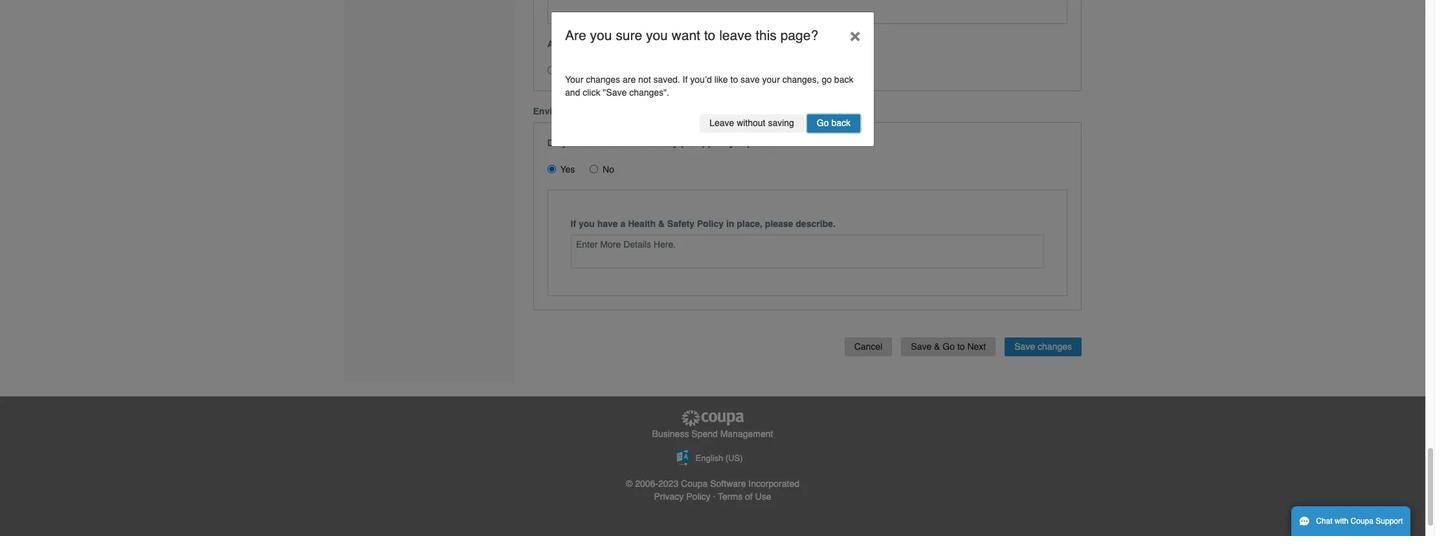 Task type: describe. For each thing, give the bounding box(es) containing it.
0 horizontal spatial coupa
[[681, 479, 708, 489]]

no
[[603, 165, 615, 175]]

management
[[721, 430, 774, 440]]

save changes button
[[1005, 338, 1082, 357]]

go inside button
[[817, 118, 829, 128]]

(h&s)
[[681, 138, 706, 148]]

0 vertical spatial safety
[[633, 106, 660, 117]]

like
[[715, 74, 728, 85]]

go
[[822, 74, 832, 85]]

terms of use link
[[718, 492, 772, 502]]

this
[[756, 28, 777, 43]]

your
[[565, 74, 584, 85]]

×
[[850, 24, 861, 45]]

business
[[653, 430, 689, 440]]

not
[[639, 74, 651, 85]]

1 horizontal spatial in
[[737, 138, 745, 148]]

support
[[1376, 517, 1404, 527]]

on
[[707, 39, 718, 49]]

safety for (h&s)
[[651, 138, 678, 148]]

and
[[565, 87, 581, 98]]

you for if you have a health & safety policy in place, please describe.
[[579, 219, 595, 229]]

back inside your changes are not saved. if you'd like to save your changes, go back and click "save changes".
[[835, 74, 854, 85]]

1 vertical spatial policy
[[687, 492, 711, 502]]

use
[[756, 492, 772, 502]]

2023
[[659, 479, 679, 489]]

want
[[672, 28, 701, 43]]

describe.
[[796, 219, 836, 229]]

environment, health & safety (ehs)
[[533, 106, 688, 117]]

0 vertical spatial policy
[[697, 219, 724, 229]]

privacy policy link
[[654, 492, 711, 502]]

reduction
[[720, 39, 762, 49]]

place,
[[737, 219, 763, 229]]

do you have a health & safety (h&s) policy in place?
[[548, 138, 776, 148]]

are you working with your suppliers on reduction strategies?
[[548, 39, 813, 49]]

leave without saving
[[710, 118, 795, 128]]

coupa supplier portal image
[[681, 410, 745, 428]]

please
[[765, 219, 794, 229]]

cancel link
[[845, 338, 893, 357]]

health for if
[[628, 219, 656, 229]]

privacy
[[654, 492, 684, 502]]

page?
[[781, 28, 819, 43]]

yes for are
[[561, 66, 575, 76]]

chat
[[1317, 517, 1333, 527]]

saved.
[[654, 74, 681, 85]]

chat with coupa support
[[1317, 517, 1404, 527]]

leave
[[710, 118, 735, 128]]

leave without saving button
[[700, 114, 804, 133]]

strategies?
[[764, 39, 813, 49]]

© 2006-2023 coupa software incorporated
[[626, 479, 800, 489]]

you'd
[[691, 74, 712, 85]]

are
[[623, 74, 636, 85]]

save & go to next button
[[902, 338, 996, 357]]

of
[[745, 492, 753, 502]]

cancel
[[855, 342, 883, 352]]

a for if
[[621, 219, 626, 229]]

©
[[626, 479, 633, 489]]



Task type: vqa. For each thing, say whether or not it's contained in the screenshot.
'Health' for Do
yes



Task type: locate. For each thing, give the bounding box(es) containing it.
are for are you working with your suppliers on reduction strategies?
[[548, 39, 563, 49]]

1 horizontal spatial your
[[763, 74, 780, 85]]

health for do
[[612, 138, 639, 148]]

save for save changes
[[1015, 342, 1036, 352]]

1 horizontal spatial coupa
[[1351, 517, 1374, 527]]

health
[[594, 106, 622, 117], [612, 138, 639, 148], [628, 219, 656, 229]]

0 horizontal spatial are
[[548, 39, 563, 49]]

(us)
[[726, 454, 743, 464]]

0 horizontal spatial if
[[571, 219, 576, 229]]

go back button
[[808, 114, 861, 133]]

0 horizontal spatial changes
[[586, 74, 621, 85]]

0 vertical spatial with
[[621, 39, 639, 49]]

× button
[[837, 12, 874, 57]]

1 horizontal spatial save
[[1015, 342, 1036, 352]]

working
[[584, 39, 619, 49]]

0 vertical spatial have
[[581, 138, 602, 148]]

your inside your changes are not saved. if you'd like to save your changes, go back and click "save changes".
[[763, 74, 780, 85]]

to left next
[[958, 342, 965, 352]]

changes for save
[[1038, 342, 1073, 352]]

1 vertical spatial your
[[763, 74, 780, 85]]

0 horizontal spatial save
[[911, 342, 932, 352]]

terms
[[718, 492, 743, 502]]

yes for do
[[561, 165, 575, 175]]

2 vertical spatial safety
[[668, 219, 695, 229]]

to
[[705, 28, 716, 43], [731, 74, 738, 85], [958, 342, 965, 352]]

you
[[590, 28, 612, 43], [646, 28, 668, 43], [565, 39, 581, 49], [562, 138, 578, 148], [579, 219, 595, 229]]

with right working
[[621, 39, 639, 49]]

save
[[741, 74, 760, 85]]

1 vertical spatial if
[[571, 219, 576, 229]]

if inside your changes are not saved. if you'd like to save your changes, go back and click "save changes".
[[683, 74, 688, 85]]

changes for your
[[586, 74, 621, 85]]

are inside the × dialog
[[565, 28, 587, 43]]

policy down © 2006-2023 coupa software incorporated
[[687, 492, 711, 502]]

yes up and
[[561, 66, 575, 76]]

a for do
[[604, 138, 609, 148]]

1 vertical spatial back
[[832, 118, 851, 128]]

0 vertical spatial yes
[[561, 66, 575, 76]]

changes inside your changes are not saved. if you'd like to save your changes, go back and click "save changes".
[[586, 74, 621, 85]]

coupa left the support
[[1351, 517, 1374, 527]]

None radio
[[548, 66, 556, 75], [590, 165, 599, 174], [548, 66, 556, 75], [590, 165, 599, 174]]

click
[[583, 87, 601, 98]]

a
[[604, 138, 609, 148], [621, 219, 626, 229]]

to inside your changes are not saved. if you'd like to save your changes, go back and click "save changes".
[[731, 74, 738, 85]]

business spend management
[[653, 430, 774, 440]]

software
[[711, 479, 746, 489]]

sure
[[616, 28, 643, 43]]

place?
[[748, 138, 776, 148]]

with right chat
[[1335, 517, 1349, 527]]

are
[[565, 28, 587, 43], [548, 39, 563, 49]]

"save
[[603, 87, 627, 98]]

terms of use
[[718, 492, 772, 502]]

0 horizontal spatial go
[[817, 118, 829, 128]]

go inside button
[[943, 342, 955, 352]]

go
[[817, 118, 829, 128], [943, 342, 955, 352]]

1 horizontal spatial go
[[943, 342, 955, 352]]

yes left no
[[561, 165, 575, 175]]

1 vertical spatial health
[[612, 138, 639, 148]]

you for do you have a health & safety (h&s) policy in place?
[[562, 138, 578, 148]]

policy left place,
[[697, 219, 724, 229]]

have down no
[[598, 219, 618, 229]]

0 vertical spatial a
[[604, 138, 609, 148]]

english (us)
[[696, 454, 743, 464]]

save
[[911, 342, 932, 352], [1015, 342, 1036, 352]]

None radio
[[548, 165, 556, 174]]

coupa up "privacy policy"
[[681, 479, 708, 489]]

0 horizontal spatial your
[[642, 39, 661, 49]]

with inside button
[[1335, 517, 1349, 527]]

if you have a health & safety policy in place, please describe.
[[571, 219, 836, 229]]

0 vertical spatial go
[[817, 118, 829, 128]]

to inside button
[[958, 342, 965, 352]]

your right save
[[763, 74, 780, 85]]

changes".
[[630, 87, 670, 98]]

have for if
[[598, 219, 618, 229]]

0 vertical spatial back
[[835, 74, 854, 85]]

suppliers
[[664, 39, 704, 49]]

0 vertical spatial changes
[[586, 74, 621, 85]]

× dialog
[[551, 11, 875, 147]]

2 vertical spatial to
[[958, 342, 965, 352]]

1 horizontal spatial with
[[1335, 517, 1349, 527]]

1 vertical spatial coupa
[[1351, 517, 1374, 527]]

0 vertical spatial if
[[683, 74, 688, 85]]

are for are you sure you want to leave this page?
[[565, 28, 587, 43]]

1 yes from the top
[[561, 66, 575, 76]]

0 horizontal spatial in
[[727, 219, 735, 229]]

1 vertical spatial to
[[731, 74, 738, 85]]

spend
[[692, 430, 718, 440]]

2 yes from the top
[[561, 165, 575, 175]]

2 vertical spatial health
[[628, 219, 656, 229]]

your changes are not saved. if you'd like to save your changes, go back and click "save changes".
[[565, 74, 854, 98]]

to right want
[[705, 28, 716, 43]]

1 vertical spatial yes
[[561, 165, 575, 175]]

2006-
[[636, 479, 659, 489]]

&
[[624, 106, 631, 117], [642, 138, 648, 148], [659, 219, 665, 229], [935, 342, 941, 352]]

save & go to next
[[911, 342, 987, 352]]

save for save & go to next
[[911, 342, 932, 352]]

are left working
[[548, 39, 563, 49]]

if
[[683, 74, 688, 85], [571, 219, 576, 229]]

1 horizontal spatial changes
[[1038, 342, 1073, 352]]

environment,
[[533, 106, 591, 117]]

If you have a Health & Safety Policy in place, please describe. text field
[[571, 235, 1045, 269]]

1 horizontal spatial a
[[621, 219, 626, 229]]

1 vertical spatial go
[[943, 342, 955, 352]]

2 save from the left
[[1015, 342, 1036, 352]]

back
[[835, 74, 854, 85], [832, 118, 851, 128]]

are you sure you want to leave this page?
[[565, 28, 819, 43]]

save changes
[[1015, 342, 1073, 352]]

0 vertical spatial your
[[642, 39, 661, 49]]

have for do
[[581, 138, 602, 148]]

1 save from the left
[[911, 342, 932, 352]]

to right like
[[731, 74, 738, 85]]

0 vertical spatial coupa
[[681, 479, 708, 489]]

safety for policy
[[668, 219, 695, 229]]

1 vertical spatial with
[[1335, 517, 1349, 527]]

incorporated
[[749, 479, 800, 489]]

1 vertical spatial a
[[621, 219, 626, 229]]

go right saving
[[817, 118, 829, 128]]

coupa
[[681, 479, 708, 489], [1351, 517, 1374, 527]]

with
[[621, 39, 639, 49], [1335, 517, 1349, 527]]

are up the your
[[565, 28, 587, 43]]

in
[[737, 138, 745, 148], [727, 219, 735, 229]]

1 vertical spatial safety
[[651, 138, 678, 148]]

1 horizontal spatial to
[[731, 74, 738, 85]]

in right 'policy'
[[737, 138, 745, 148]]

back inside button
[[832, 118, 851, 128]]

1 vertical spatial in
[[727, 219, 735, 229]]

have down environment, health & safety (ehs)
[[581, 138, 602, 148]]

0 horizontal spatial with
[[621, 39, 639, 49]]

have
[[581, 138, 602, 148], [598, 219, 618, 229]]

policy
[[708, 138, 735, 148]]

(ehs)
[[663, 106, 688, 117]]

without
[[737, 118, 766, 128]]

0 vertical spatial health
[[594, 106, 622, 117]]

0 vertical spatial in
[[737, 138, 745, 148]]

privacy policy
[[654, 492, 711, 502]]

do
[[548, 138, 560, 148]]

next
[[968, 342, 987, 352]]

back right go
[[835, 74, 854, 85]]

safety
[[633, 106, 660, 117], [651, 138, 678, 148], [668, 219, 695, 229]]

go left next
[[943, 342, 955, 352]]

chat with coupa support button
[[1292, 507, 1411, 537]]

1 vertical spatial have
[[598, 219, 618, 229]]

coupa inside button
[[1351, 517, 1374, 527]]

go back
[[817, 118, 851, 128]]

you for are you sure you want to leave this page?
[[590, 28, 612, 43]]

1 vertical spatial changes
[[1038, 342, 1073, 352]]

yes
[[561, 66, 575, 76], [561, 165, 575, 175]]

policy
[[697, 219, 724, 229], [687, 492, 711, 502]]

leave
[[720, 28, 752, 43]]

& inside button
[[935, 342, 941, 352]]

you for are you working with your suppliers on reduction strategies?
[[565, 39, 581, 49]]

0 horizontal spatial to
[[705, 28, 716, 43]]

changes,
[[783, 74, 820, 85]]

1 horizontal spatial are
[[565, 28, 587, 43]]

0 horizontal spatial a
[[604, 138, 609, 148]]

0 vertical spatial to
[[705, 28, 716, 43]]

changes
[[586, 74, 621, 85], [1038, 342, 1073, 352]]

in left place,
[[727, 219, 735, 229]]

your left suppliers
[[642, 39, 661, 49]]

changes inside button
[[1038, 342, 1073, 352]]

english
[[696, 454, 724, 464]]

saving
[[768, 118, 795, 128]]

back down go
[[832, 118, 851, 128]]

save right next
[[1015, 342, 1036, 352]]

2 horizontal spatial to
[[958, 342, 965, 352]]

your
[[642, 39, 661, 49], [763, 74, 780, 85]]

save right the cancel
[[911, 342, 932, 352]]

1 horizontal spatial if
[[683, 74, 688, 85]]



